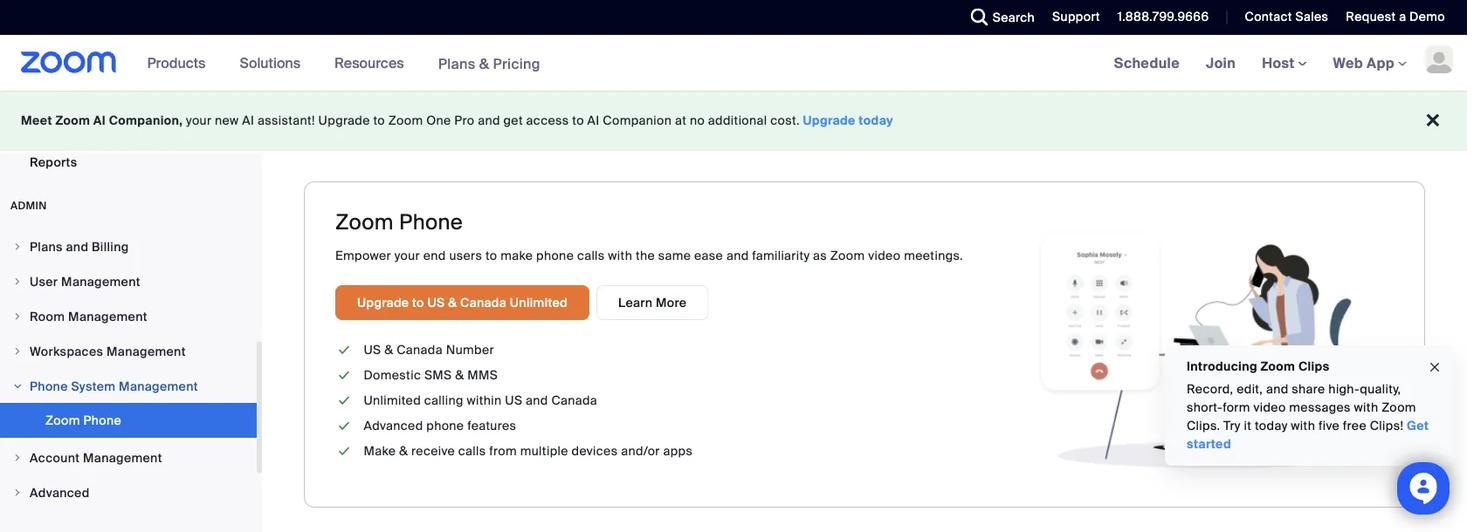 Task type: locate. For each thing, give the bounding box(es) containing it.
with up free
[[1355, 400, 1379, 416]]

management
[[61, 274, 140, 290], [68, 309, 147, 325], [107, 344, 186, 360], [119, 379, 198, 395], [83, 450, 162, 466]]

0 horizontal spatial ai
[[93, 113, 106, 129]]

within
[[467, 393, 502, 409]]

right image inside room management menu item
[[12, 312, 23, 322]]

system
[[71, 379, 116, 395]]

and left billing
[[66, 239, 89, 255]]

&
[[479, 54, 489, 73], [448, 295, 457, 311], [385, 342, 394, 359], [455, 368, 464, 384], [399, 444, 408, 460]]

to left "make"
[[486, 248, 497, 264]]

plans up meet zoom ai companion, your new ai assistant! upgrade to zoom one pro and get access to ai companion at no additional cost. upgrade today
[[438, 54, 476, 73]]

checked image
[[335, 367, 353, 385], [335, 443, 353, 461]]

0 vertical spatial checked image
[[335, 367, 353, 385]]

plans inside menu item
[[30, 239, 63, 255]]

0 horizontal spatial with
[[608, 248, 633, 264]]

1 vertical spatial right image
[[12, 488, 23, 499]]

reports link
[[0, 145, 257, 180]]

1 horizontal spatial calls
[[577, 248, 605, 264]]

video down the edit,
[[1254, 400, 1286, 416]]

video left meetings. at right top
[[869, 248, 901, 264]]

zoom up account
[[45, 413, 80, 429]]

0 vertical spatial canada
[[460, 295, 507, 311]]

1.888.799.9666 button
[[1105, 0, 1214, 35], [1118, 9, 1209, 25]]

upgrade today link
[[803, 113, 894, 129]]

2 vertical spatial with
[[1291, 418, 1316, 435]]

0 horizontal spatial calls
[[458, 444, 486, 460]]

us & canada number
[[364, 342, 494, 359]]

& for canada
[[385, 342, 394, 359]]

1.888.799.9666 button up the schedule link on the right top
[[1118, 9, 1209, 25]]

calls left the
[[577, 248, 605, 264]]

and right ease
[[727, 248, 749, 264]]

0 horizontal spatial unlimited
[[364, 393, 421, 409]]

0 vertical spatial video
[[869, 248, 901, 264]]

management up zoom phone link
[[119, 379, 198, 395]]

0 horizontal spatial canada
[[397, 342, 443, 359]]

0 horizontal spatial us
[[364, 342, 381, 359]]

& for pricing
[[479, 54, 489, 73]]

2 vertical spatial phone
[[83, 413, 121, 429]]

phone
[[399, 209, 463, 236], [30, 379, 68, 395], [83, 413, 121, 429]]

& left pricing
[[479, 54, 489, 73]]

upgrade down empower at the top of the page
[[357, 295, 409, 311]]

high-
[[1329, 382, 1360, 398]]

1 vertical spatial video
[[1254, 400, 1286, 416]]

1 checked image from the top
[[335, 367, 353, 385]]

right image for plans and billing
[[12, 242, 23, 252]]

management up workspaces management
[[68, 309, 147, 325]]

1 horizontal spatial canada
[[460, 295, 507, 311]]

1 horizontal spatial today
[[1255, 418, 1288, 435]]

resources button
[[335, 35, 412, 91]]

zoom
[[55, 113, 90, 129], [389, 113, 423, 129], [335, 209, 394, 236], [831, 248, 865, 264], [1261, 359, 1296, 375], [1382, 400, 1417, 416], [45, 413, 80, 429]]

your left end
[[395, 248, 420, 264]]

unlimited down "make"
[[510, 295, 568, 311]]

unlimited down domestic
[[364, 393, 421, 409]]

admin
[[10, 199, 47, 213]]

calls
[[577, 248, 605, 264], [458, 444, 486, 460]]

canada up number
[[460, 295, 507, 311]]

us right within
[[505, 393, 523, 409]]

right image left account
[[12, 453, 23, 464]]

& right the sms
[[455, 368, 464, 384]]

2 horizontal spatial phone
[[399, 209, 463, 236]]

companion
[[603, 113, 672, 129]]

right image inside plans and billing menu item
[[12, 242, 23, 252]]

advanced menu item
[[0, 477, 257, 510]]

1 checked image from the top
[[335, 342, 353, 360]]

0 horizontal spatial advanced
[[30, 485, 90, 501]]

get started link
[[1187, 418, 1429, 453]]

1 horizontal spatial phone
[[83, 413, 121, 429]]

2 vertical spatial us
[[505, 393, 523, 409]]

advanced down account
[[30, 485, 90, 501]]

right image left workspaces
[[12, 347, 23, 357]]

advanced inside menu item
[[30, 485, 90, 501]]

1 vertical spatial with
[[1355, 400, 1379, 416]]

your inside meet zoom ai companion, footer
[[186, 113, 212, 129]]

1 horizontal spatial with
[[1291, 418, 1316, 435]]

pro
[[455, 113, 475, 129]]

phone down workspaces
[[30, 379, 68, 395]]

demo
[[1410, 9, 1446, 25]]

zoom inside record, edit, and share high-quality, short-form video messages with zoom clips. try it today with five free clips!
[[1382, 400, 1417, 416]]

1 horizontal spatial zoom phone
[[335, 209, 463, 236]]

1 horizontal spatial ai
[[242, 113, 254, 129]]

search button
[[958, 0, 1040, 35]]

management down room management menu item
[[107, 344, 186, 360]]

and up multiple
[[526, 393, 548, 409]]

introducing zoom clips
[[1187, 359, 1330, 375]]

5 right image from the top
[[12, 453, 23, 464]]

zoom inside admin menu "menu"
[[45, 413, 80, 429]]

ai right new
[[242, 113, 254, 129]]

checked image left make
[[335, 443, 353, 461]]

4 right image from the top
[[12, 347, 23, 357]]

ai
[[93, 113, 106, 129], [242, 113, 254, 129], [588, 113, 600, 129]]

management inside "menu item"
[[61, 274, 140, 290]]

phone right "make"
[[536, 248, 574, 264]]

management down billing
[[61, 274, 140, 290]]

1 vertical spatial checked image
[[335, 443, 353, 461]]

1 horizontal spatial advanced
[[364, 418, 423, 435]]

receive
[[411, 444, 455, 460]]

calls left "from"
[[458, 444, 486, 460]]

your left new
[[186, 113, 212, 129]]

right image inside user management "menu item"
[[12, 277, 23, 287]]

at
[[675, 113, 687, 129]]

host button
[[1262, 54, 1307, 72]]

right image inside advanced menu item
[[12, 488, 23, 499]]

1 horizontal spatial unlimited
[[510, 295, 568, 311]]

0 vertical spatial us
[[428, 295, 445, 311]]

0 vertical spatial unlimited
[[510, 295, 568, 311]]

try
[[1224, 418, 1241, 435]]

2 vertical spatial canada
[[552, 393, 598, 409]]

0 horizontal spatial today
[[859, 113, 894, 129]]

0 horizontal spatial phone
[[427, 418, 464, 435]]

3 checked image from the top
[[335, 418, 353, 436]]

new
[[215, 113, 239, 129]]

as
[[813, 248, 827, 264]]

checked image left domestic
[[335, 367, 353, 385]]

2 right image from the top
[[12, 277, 23, 287]]

right image for account management
[[12, 453, 23, 464]]

0 vertical spatial advanced
[[364, 418, 423, 435]]

2 ai from the left
[[242, 113, 254, 129]]

1 vertical spatial calls
[[458, 444, 486, 460]]

reports
[[30, 154, 77, 170]]

banner
[[0, 35, 1468, 92]]

web app
[[1334, 54, 1395, 72]]

zoom phone up end
[[335, 209, 463, 236]]

right image inside 'workspaces management' menu item
[[12, 347, 23, 357]]

management for user management
[[61, 274, 140, 290]]

with down messages at the right bottom of the page
[[1291, 418, 1316, 435]]

upgrade right cost.
[[803, 113, 856, 129]]

upgrade down the "product information" navigation
[[318, 113, 370, 129]]

to inside "button"
[[412, 295, 424, 311]]

0 vertical spatial plans
[[438, 54, 476, 73]]

1 vertical spatial unlimited
[[364, 393, 421, 409]]

& up domestic
[[385, 342, 394, 359]]

zoom right the meet
[[55, 113, 90, 129]]

with
[[608, 248, 633, 264], [1355, 400, 1379, 416], [1291, 418, 1316, 435]]

canada
[[460, 295, 507, 311], [397, 342, 443, 359], [552, 393, 598, 409]]

1 right image from the top
[[12, 382, 23, 392]]

1 vertical spatial today
[[1255, 418, 1288, 435]]

0 horizontal spatial phone
[[30, 379, 68, 395]]

2 horizontal spatial canada
[[552, 393, 598, 409]]

right image left user
[[12, 277, 23, 287]]

checked image
[[335, 342, 353, 360], [335, 392, 353, 411], [335, 418, 353, 436]]

1 vertical spatial plans
[[30, 239, 63, 255]]

0 vertical spatial zoom phone
[[335, 209, 463, 236]]

apps
[[663, 444, 693, 460]]

request
[[1346, 9, 1396, 25]]

web app button
[[1334, 54, 1407, 72]]

right image for user management
[[12, 277, 23, 287]]

from
[[489, 444, 517, 460]]

1 right image from the top
[[12, 242, 23, 252]]

1.888.799.9666
[[1118, 9, 1209, 25]]

learn
[[619, 295, 653, 311]]

video inside record, edit, and share high-quality, short-form video messages with zoom clips. try it today with five free clips!
[[1254, 400, 1286, 416]]

empower your end users to make phone calls with the same ease and familiarity as zoom video meetings.
[[335, 248, 963, 264]]

and right the edit,
[[1267, 382, 1289, 398]]

right image for phone system management
[[12, 382, 23, 392]]

1 horizontal spatial your
[[395, 248, 420, 264]]

record, edit, and share high-quality, short-form video messages with zoom clips. try it today with five free clips!
[[1187, 382, 1417, 435]]

zoom phone
[[335, 209, 463, 236], [45, 413, 121, 429]]

2 horizontal spatial with
[[1355, 400, 1379, 416]]

0 horizontal spatial zoom phone
[[45, 413, 121, 429]]

0 vertical spatial checked image
[[335, 342, 353, 360]]

plans inside the "product information" navigation
[[438, 54, 476, 73]]

with left the
[[608, 248, 633, 264]]

1 horizontal spatial phone
[[536, 248, 574, 264]]

unlimited
[[510, 295, 568, 311], [364, 393, 421, 409]]

plans
[[438, 54, 476, 73], [30, 239, 63, 255]]

join link
[[1193, 35, 1249, 91]]

zoom left one
[[389, 113, 423, 129]]

us up domestic
[[364, 342, 381, 359]]

0 horizontal spatial your
[[186, 113, 212, 129]]

right image
[[12, 242, 23, 252], [12, 277, 23, 287], [12, 312, 23, 322], [12, 347, 23, 357], [12, 453, 23, 464]]

checked image for advanced
[[335, 418, 353, 436]]

2 horizontal spatial ai
[[588, 113, 600, 129]]

familiarity
[[752, 248, 810, 264]]

3 right image from the top
[[12, 312, 23, 322]]

right image down admin at left top
[[12, 242, 23, 252]]

web
[[1334, 54, 1364, 72]]

1 vertical spatial us
[[364, 342, 381, 359]]

right image for room management
[[12, 312, 23, 322]]

2 right image from the top
[[12, 488, 23, 499]]

ai left the companion, at the left top of the page
[[93, 113, 106, 129]]

and inside meet zoom ai companion, footer
[[478, 113, 500, 129]]

us down end
[[428, 295, 445, 311]]

2 checked image from the top
[[335, 392, 353, 411]]

unlimited inside upgrade to us & canada unlimited "button"
[[510, 295, 568, 311]]

join
[[1206, 54, 1236, 72]]

multiple
[[520, 444, 569, 460]]

1 vertical spatial advanced
[[30, 485, 90, 501]]

and left get
[[478, 113, 500, 129]]

zoom phone down "system"
[[45, 413, 121, 429]]

to right access
[[572, 113, 584, 129]]

canada up domestic sms & mms
[[397, 342, 443, 359]]

devices
[[572, 444, 618, 460]]

1 horizontal spatial us
[[428, 295, 445, 311]]

to
[[373, 113, 385, 129], [572, 113, 584, 129], [486, 248, 497, 264], [412, 295, 424, 311]]

advanced
[[364, 418, 423, 435], [30, 485, 90, 501]]

phone down "system"
[[83, 413, 121, 429]]

sms
[[424, 368, 452, 384]]

phone
[[536, 248, 574, 264], [427, 418, 464, 435]]

zoom right as
[[831, 248, 865, 264]]

side navigation navigation
[[0, 0, 262, 533]]

management up advanced menu item at left
[[83, 450, 162, 466]]

advanced up make
[[364, 418, 423, 435]]

record,
[[1187, 382, 1234, 398]]

share
[[1292, 382, 1326, 398]]

right image for workspaces management
[[12, 347, 23, 357]]

1 vertical spatial zoom phone
[[45, 413, 121, 429]]

zoom left clips
[[1261, 359, 1296, 375]]

billing
[[92, 239, 129, 255]]

plans for plans and billing
[[30, 239, 63, 255]]

0 vertical spatial phone
[[536, 248, 574, 264]]

quality,
[[1360, 382, 1402, 398]]

same
[[658, 248, 691, 264]]

0 horizontal spatial plans
[[30, 239, 63, 255]]

& down users
[[448, 295, 457, 311]]

2 checked image from the top
[[335, 443, 353, 461]]

right image
[[12, 382, 23, 392], [12, 488, 23, 499]]

checked image for make
[[335, 443, 353, 461]]

checked image for domestic
[[335, 367, 353, 385]]

1 vertical spatial checked image
[[335, 392, 353, 411]]

zoom up the clips! at the bottom
[[1382, 400, 1417, 416]]

right image left room
[[12, 312, 23, 322]]

phone down calling
[[427, 418, 464, 435]]

0 vertical spatial right image
[[12, 382, 23, 392]]

0 vertical spatial your
[[186, 113, 212, 129]]

search
[[993, 9, 1035, 25]]

0 vertical spatial today
[[859, 113, 894, 129]]

request a demo link
[[1333, 0, 1468, 35], [1346, 9, 1446, 25]]

0 vertical spatial calls
[[577, 248, 605, 264]]

2 vertical spatial checked image
[[335, 418, 353, 436]]

make
[[501, 248, 533, 264]]

1 horizontal spatial plans
[[438, 54, 476, 73]]

right image inside phone system management menu item
[[12, 382, 23, 392]]

& for receive
[[399, 444, 408, 460]]

ai left companion
[[588, 113, 600, 129]]

products button
[[147, 35, 214, 91]]

today
[[859, 113, 894, 129], [1255, 418, 1288, 435]]

1 vertical spatial phone
[[30, 379, 68, 395]]

phone up end
[[399, 209, 463, 236]]

empower
[[335, 248, 391, 264]]

canada up devices
[[552, 393, 598, 409]]

& right make
[[399, 444, 408, 460]]

one
[[426, 113, 451, 129]]

& inside the "product information" navigation
[[479, 54, 489, 73]]

1 horizontal spatial video
[[1254, 400, 1286, 416]]

calling
[[424, 393, 464, 409]]

support link
[[1040, 0, 1105, 35], [1053, 9, 1101, 25]]

right image for advanced
[[12, 488, 23, 499]]

plans up user
[[30, 239, 63, 255]]

to up us & canada number
[[412, 295, 424, 311]]

right image inside 'account management' menu item
[[12, 453, 23, 464]]

upgrade
[[318, 113, 370, 129], [803, 113, 856, 129], [357, 295, 409, 311]]



Task type: describe. For each thing, give the bounding box(es) containing it.
zoom up empower at the top of the page
[[335, 209, 394, 236]]

banner containing products
[[0, 35, 1468, 92]]

five
[[1319, 418, 1340, 435]]

contact
[[1245, 9, 1293, 25]]

checked image for us
[[335, 342, 353, 360]]

phone system management
[[30, 379, 198, 395]]

today inside meet zoom ai companion, footer
[[859, 113, 894, 129]]

end
[[423, 248, 446, 264]]

user management
[[30, 274, 140, 290]]

products
[[147, 54, 206, 72]]

& inside "button"
[[448, 295, 457, 311]]

form
[[1223, 400, 1251, 416]]

learn more
[[619, 295, 687, 311]]

1 vertical spatial canada
[[397, 342, 443, 359]]

and inside menu item
[[66, 239, 89, 255]]

get
[[1407, 418, 1429, 435]]

make
[[364, 444, 396, 460]]

0 vertical spatial with
[[608, 248, 633, 264]]

room management menu item
[[0, 301, 257, 334]]

a
[[1400, 9, 1407, 25]]

it
[[1244, 418, 1252, 435]]

phone inside zoom phone link
[[83, 413, 121, 429]]

number
[[446, 342, 494, 359]]

and/or
[[621, 444, 660, 460]]

phone inside phone system management menu item
[[30, 379, 68, 395]]

plans and billing
[[30, 239, 129, 255]]

workspaces
[[30, 344, 103, 360]]

checked image for unlimited
[[335, 392, 353, 411]]

user
[[30, 274, 58, 290]]

0 vertical spatial phone
[[399, 209, 463, 236]]

more
[[656, 295, 687, 311]]

room management
[[30, 309, 147, 325]]

resources
[[335, 54, 404, 72]]

upgrade inside upgrade to us & canada unlimited "button"
[[357, 295, 409, 311]]

canada inside "button"
[[460, 295, 507, 311]]

advanced for advanced phone features
[[364, 418, 423, 435]]

zoom logo image
[[21, 52, 117, 73]]

phone system management menu item
[[0, 370, 257, 404]]

today inside record, edit, and share high-quality, short-form video messages with zoom clips. try it today with five free clips!
[[1255, 418, 1288, 435]]

account management
[[30, 450, 162, 466]]

assistant!
[[258, 113, 315, 129]]

management for workspaces management
[[107, 344, 186, 360]]

room
[[30, 309, 65, 325]]

messages
[[1290, 400, 1351, 416]]

domestic
[[364, 368, 421, 384]]

advanced for advanced
[[30, 485, 90, 501]]

upgrade to us & canada unlimited button
[[335, 286, 590, 321]]

clips.
[[1187, 418, 1221, 435]]

ease
[[695, 248, 723, 264]]

introducing
[[1187, 359, 1258, 375]]

host
[[1262, 54, 1299, 72]]

plans for plans & pricing
[[438, 54, 476, 73]]

mms
[[468, 368, 498, 384]]

management for account management
[[83, 450, 162, 466]]

to down "resources" dropdown button
[[373, 113, 385, 129]]

get started
[[1187, 418, 1429, 453]]

meet zoom ai companion, footer
[[0, 91, 1468, 151]]

0 horizontal spatial video
[[869, 248, 901, 264]]

1 vertical spatial your
[[395, 248, 420, 264]]

meet zoom ai companion, your new ai assistant! upgrade to zoom one pro and get access to ai companion at no additional cost. upgrade today
[[21, 113, 894, 129]]

profile picture image
[[1426, 45, 1454, 73]]

admin menu menu
[[0, 231, 257, 512]]

unlimited calling within us and canada
[[364, 393, 598, 409]]

workspaces management
[[30, 344, 186, 360]]

sales
[[1296, 9, 1329, 25]]

close image
[[1428, 358, 1442, 378]]

advanced phone features
[[364, 418, 517, 435]]

support
[[1053, 9, 1101, 25]]

cost.
[[771, 113, 800, 129]]

clips!
[[1370, 418, 1404, 435]]

meetings.
[[904, 248, 963, 264]]

started
[[1187, 437, 1232, 453]]

account management menu item
[[0, 442, 257, 475]]

1 vertical spatial phone
[[427, 418, 464, 435]]

features
[[467, 418, 517, 435]]

upgrade to us & canada unlimited
[[357, 295, 568, 311]]

request a demo
[[1346, 9, 1446, 25]]

companion,
[[109, 113, 183, 129]]

meetings navigation
[[1101, 35, 1468, 92]]

3 ai from the left
[[588, 113, 600, 129]]

meet
[[21, 113, 52, 129]]

learn more button
[[597, 286, 709, 321]]

user management menu item
[[0, 266, 257, 299]]

1.888.799.9666 button up schedule
[[1105, 0, 1214, 35]]

2 horizontal spatial us
[[505, 393, 523, 409]]

schedule link
[[1101, 35, 1193, 91]]

account
[[30, 450, 80, 466]]

1 ai from the left
[[93, 113, 106, 129]]

solutions
[[240, 54, 301, 72]]

and inside record, edit, and share high-quality, short-form video messages with zoom clips. try it today with five free clips!
[[1267, 382, 1289, 398]]

edit,
[[1237, 382, 1263, 398]]

additional
[[708, 113, 767, 129]]

workspaces management menu item
[[0, 335, 257, 369]]

zoom phone link
[[0, 404, 257, 439]]

access
[[526, 113, 569, 129]]

solutions button
[[240, 35, 308, 91]]

plans & pricing
[[438, 54, 541, 73]]

users
[[449, 248, 482, 264]]

management for room management
[[68, 309, 147, 325]]

zoom phone inside admin menu "menu"
[[45, 413, 121, 429]]

contact sales
[[1245, 9, 1329, 25]]

plans and billing menu item
[[0, 231, 257, 264]]

make & receive calls from multiple devices and/or apps
[[364, 444, 693, 460]]

us inside upgrade to us & canada unlimited "button"
[[428, 295, 445, 311]]

clips
[[1299, 359, 1330, 375]]

the
[[636, 248, 655, 264]]

product information navigation
[[134, 35, 554, 92]]

no
[[690, 113, 705, 129]]



Task type: vqa. For each thing, say whether or not it's contained in the screenshot.
Notes Retention
no



